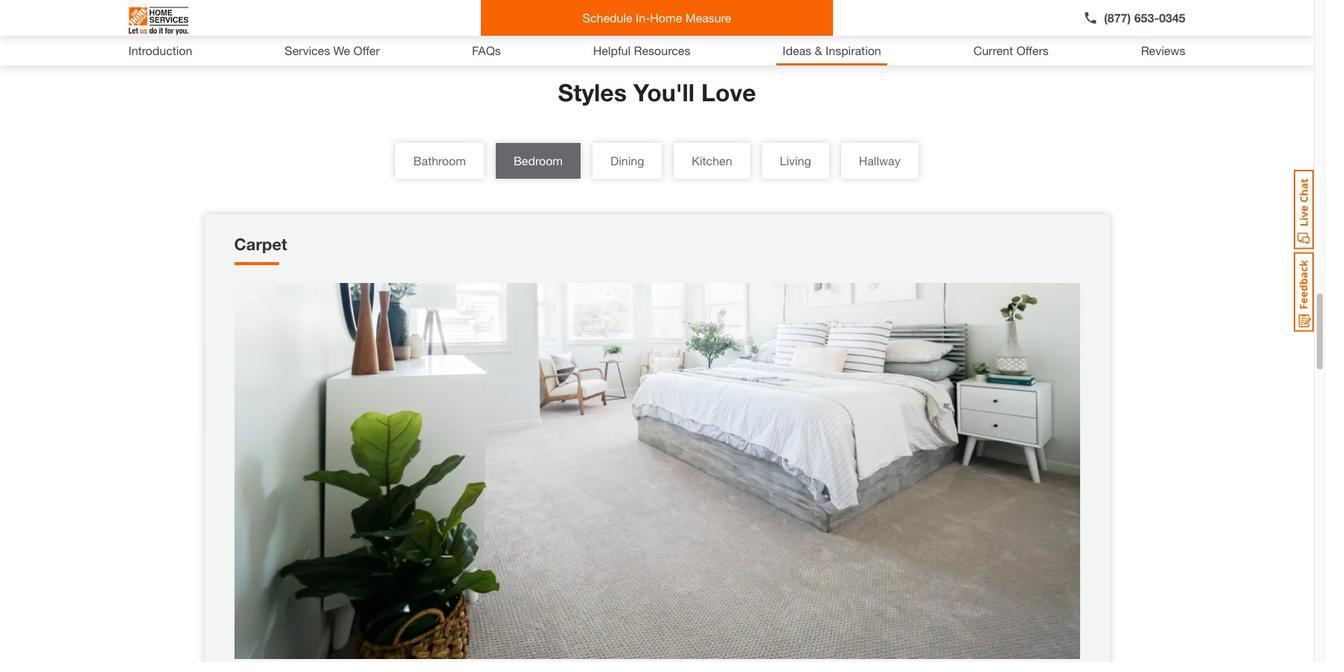 Task type: describe. For each thing, give the bounding box(es) containing it.
kitchen button
[[674, 143, 751, 179]]

services
[[285, 43, 330, 57]]

inspiration
[[826, 43, 882, 57]]

dining button
[[593, 143, 662, 179]]

hallway
[[859, 153, 901, 168]]

offer
[[354, 43, 380, 57]]

schedule in-home measure
[[583, 10, 732, 25]]

653-
[[1135, 10, 1160, 25]]

(877)
[[1105, 10, 1132, 25]]

introduction
[[128, 43, 193, 57]]

live chat image
[[1295, 170, 1315, 250]]

feedback link image
[[1295, 252, 1315, 332]]

measure
[[686, 10, 732, 25]]

you'll
[[634, 78, 695, 107]]

offers
[[1017, 43, 1049, 57]]

current offers
[[974, 43, 1049, 57]]

helpful
[[593, 43, 631, 57]]

do it for you logo image
[[128, 1, 188, 41]]

bedroom button
[[496, 143, 581, 179]]

bathroom
[[414, 153, 466, 168]]

dining
[[611, 153, 645, 168]]

faqs
[[472, 43, 501, 57]]

love
[[702, 78, 756, 107]]

current
[[974, 43, 1014, 57]]

ideas & inspiration
[[783, 43, 882, 57]]

schedule
[[583, 10, 633, 25]]

(877) 653-0345 link
[[1084, 9, 1186, 27]]



Task type: locate. For each thing, give the bounding box(es) containing it.
carpet
[[234, 235, 287, 254]]

resources
[[634, 43, 691, 57]]

reviews
[[1142, 43, 1186, 57]]

0345
[[1160, 10, 1186, 25]]

in-
[[636, 10, 650, 25]]

tan carpet in a bedroom. image
[[234, 283, 1080, 659]]

styles you'll love
[[558, 78, 756, 107]]

bathroom button
[[396, 143, 484, 179]]

living button
[[762, 143, 830, 179]]

schedule in-home measure button
[[481, 0, 834, 36]]

&
[[815, 43, 823, 57]]

services we offer
[[285, 43, 380, 57]]

ideas
[[783, 43, 812, 57]]

we
[[334, 43, 350, 57]]

kitchen
[[692, 153, 733, 168]]

living
[[780, 153, 812, 168]]

(877) 653-0345
[[1105, 10, 1186, 25]]

bedroom
[[514, 153, 563, 168]]

home
[[650, 10, 682, 25]]

hallway button
[[841, 143, 919, 179]]

styles
[[558, 78, 627, 107]]

helpful resources
[[593, 43, 691, 57]]



Task type: vqa. For each thing, say whether or not it's contained in the screenshot.
home
yes



